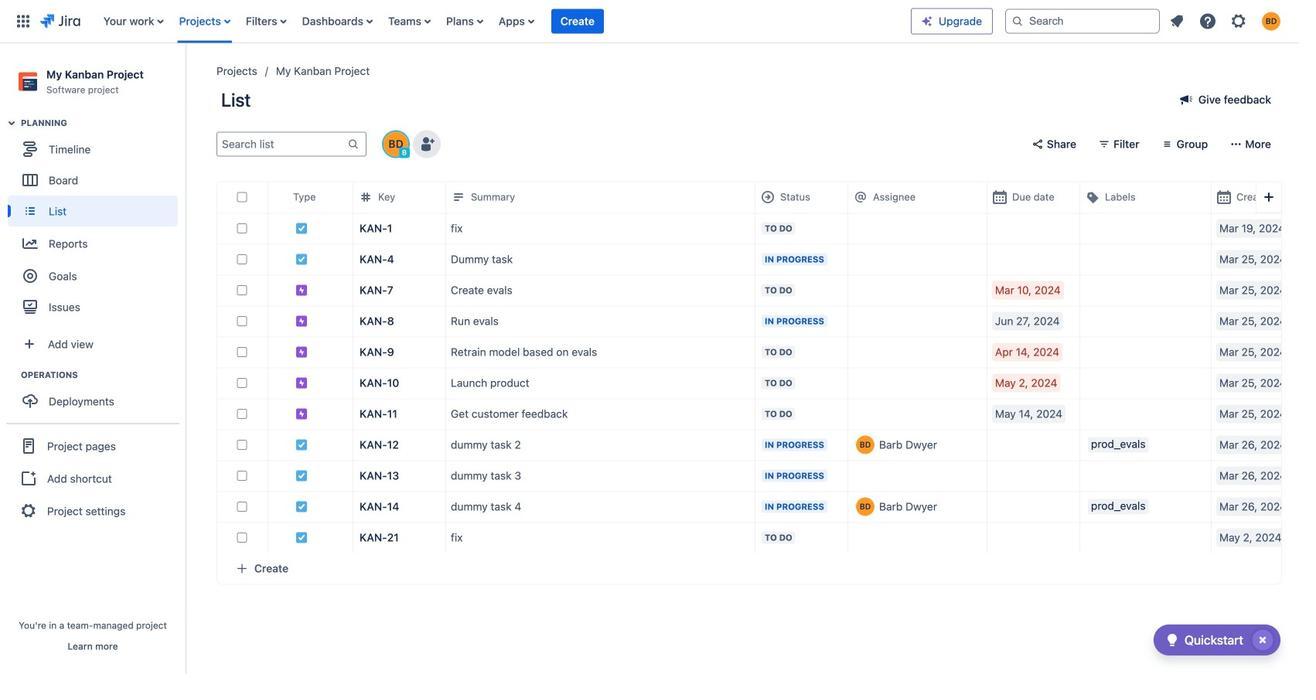 Task type: locate. For each thing, give the bounding box(es) containing it.
jira image
[[40, 12, 80, 31], [40, 12, 80, 31]]

None search field
[[1006, 9, 1161, 34]]

1 heading from the top
[[21, 117, 185, 129]]

2 vertical spatial task image
[[296, 532, 308, 544]]

3 epic image from the top
[[296, 346, 308, 358]]

banner
[[0, 0, 1300, 43]]

heading for group associated with operations icon
[[21, 369, 185, 382]]

your profile and settings image
[[1263, 12, 1281, 31]]

table
[[217, 182, 1300, 553]]

heading
[[21, 117, 185, 129], [21, 369, 185, 382]]

epic image
[[296, 408, 308, 420]]

primary element
[[9, 0, 911, 43]]

0 horizontal spatial list
[[96, 0, 911, 43]]

0 vertical spatial task image
[[296, 470, 308, 482]]

2 vertical spatial group
[[6, 423, 180, 533]]

group
[[8, 117, 185, 327], [8, 369, 185, 422], [6, 423, 180, 533]]

1 vertical spatial task image
[[296, 501, 308, 513]]

search image
[[1012, 15, 1024, 27]]

heading for group corresponding to planning image
[[21, 117, 185, 129]]

1 vertical spatial task image
[[296, 253, 308, 266]]

settings image
[[1230, 12, 1249, 31]]

task image
[[296, 222, 308, 235], [296, 253, 308, 266], [296, 439, 308, 451]]

epic image
[[296, 284, 308, 297], [296, 315, 308, 327], [296, 346, 308, 358], [296, 377, 308, 389]]

Search field
[[1006, 9, 1161, 34]]

list item
[[552, 0, 604, 43]]

task image
[[296, 470, 308, 482], [296, 501, 308, 513], [296, 532, 308, 544]]

0 vertical spatial heading
[[21, 117, 185, 129]]

1 vertical spatial group
[[8, 369, 185, 422]]

planning image
[[2, 114, 21, 132]]

2 heading from the top
[[21, 369, 185, 382]]

1 task image from the top
[[296, 470, 308, 482]]

0 vertical spatial task image
[[296, 222, 308, 235]]

2 task image from the top
[[296, 253, 308, 266]]

appswitcher icon image
[[14, 12, 32, 31]]

operations image
[[2, 366, 21, 385]]

4 epic image from the top
[[296, 377, 308, 389]]

3 task image from the top
[[296, 532, 308, 544]]

2 vertical spatial task image
[[296, 439, 308, 451]]

1 vertical spatial heading
[[21, 369, 185, 382]]

2 task image from the top
[[296, 501, 308, 513]]

1 horizontal spatial list
[[1164, 7, 1291, 35]]

0 vertical spatial group
[[8, 117, 185, 327]]

list
[[96, 0, 911, 43], [1164, 7, 1291, 35]]



Task type: vqa. For each thing, say whether or not it's contained in the screenshot.
top group
yes



Task type: describe. For each thing, give the bounding box(es) containing it.
1 epic image from the top
[[296, 284, 308, 297]]

3 task image from the top
[[296, 439, 308, 451]]

2 epic image from the top
[[296, 315, 308, 327]]

goal image
[[23, 269, 37, 283]]

1 task image from the top
[[296, 222, 308, 235]]

group for operations icon
[[8, 369, 185, 422]]

dismiss quickstart image
[[1251, 628, 1276, 653]]

group for planning image
[[8, 117, 185, 327]]

help image
[[1199, 12, 1218, 31]]

Search list field
[[217, 133, 347, 155]]

sidebar navigation image
[[169, 62, 203, 93]]

sidebar element
[[0, 43, 186, 675]]

notifications image
[[1168, 12, 1187, 31]]



